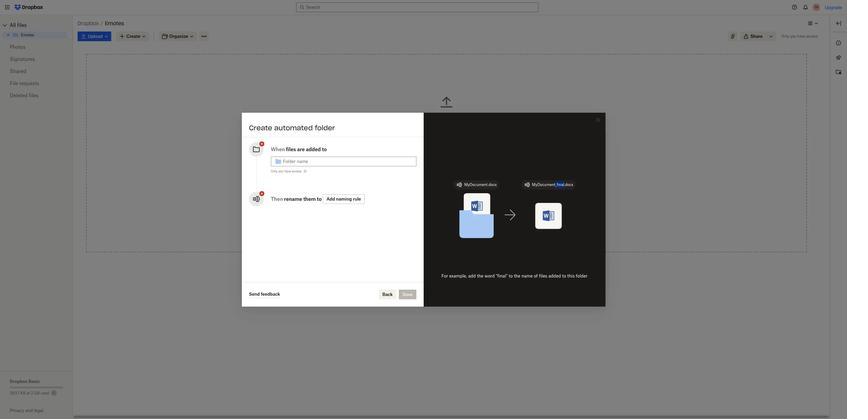 Task type: vqa. For each thing, say whether or not it's contained in the screenshot.
scans
no



Task type: locate. For each thing, give the bounding box(es) containing it.
the left word
[[477, 273, 483, 278]]

dropbox link
[[78, 19, 99, 27]]

1 vertical spatial and
[[25, 408, 33, 413]]

1 horizontal spatial of
[[534, 273, 538, 278]]

add inside create automated folder dialog
[[468, 273, 476, 278]]

files inside drop files here to upload, or use the 'upload' button
[[432, 114, 441, 119]]

files inside "tree"
[[17, 22, 27, 28]]

1 horizontal spatial you
[[790, 34, 796, 38]]

2 vertical spatial added
[[549, 273, 561, 278]]

feedback
[[261, 292, 280, 297]]

the for add
[[514, 273, 520, 278]]

add
[[327, 196, 335, 201]]

0 vertical spatial added
[[306, 146, 321, 152]]

0 horizontal spatial add
[[448, 151, 456, 156]]

word
[[485, 273, 495, 278]]

when
[[271, 146, 285, 152]]

add naming rule button
[[323, 194, 365, 204]]

added
[[306, 146, 321, 152], [449, 201, 461, 206], [549, 273, 561, 278]]

dropbox basic
[[10, 379, 40, 384]]

to
[[452, 114, 456, 119], [322, 146, 327, 152], [443, 151, 447, 156], [317, 196, 322, 202], [438, 201, 442, 206], [463, 201, 467, 206], [464, 218, 468, 223], [509, 273, 513, 278], [562, 273, 566, 278]]

0 horizontal spatial share
[[410, 218, 422, 223]]

dropbox up 28.57
[[10, 379, 27, 384]]

1 vertical spatial access
[[292, 169, 302, 173]]

files
[[17, 22, 27, 28], [29, 92, 38, 99], [432, 114, 441, 119], [286, 146, 296, 152], [428, 201, 436, 206], [539, 273, 547, 278]]

dropbox left /
[[78, 20, 99, 26]]

files inside "link"
[[29, 92, 38, 99]]

mydocument
[[532, 182, 555, 187]]

deleted
[[10, 92, 28, 99]]

emotes inside "all files" "tree"
[[21, 33, 34, 37]]

added right 'name'
[[549, 273, 561, 278]]

0 vertical spatial and
[[423, 218, 431, 223]]

of
[[534, 273, 538, 278], [26, 391, 30, 396]]

you inside create automated folder dialog
[[278, 169, 284, 173]]

share for share and manage access to this folder
[[410, 218, 422, 223]]

file requests
[[10, 80, 39, 86]]

add right example,
[[468, 273, 476, 278]]

2 vertical spatial this
[[567, 273, 575, 278]]

open details pane image
[[835, 20, 842, 27]]

0 horizontal spatial have
[[284, 169, 291, 173]]

0 horizontal spatial only
[[271, 169, 278, 173]]

send feedback button
[[249, 291, 280, 298]]

access
[[806, 34, 818, 38], [292, 169, 302, 173], [450, 218, 463, 223]]

signatures link
[[10, 53, 63, 65]]

1 horizontal spatial have
[[797, 34, 805, 38]]

requests
[[19, 80, 39, 86]]

deleted files link
[[10, 89, 63, 102]]

0 vertical spatial of
[[534, 273, 538, 278]]

share for share
[[750, 34, 763, 39]]

dropbox / emotes
[[78, 20, 124, 26]]

0 horizontal spatial emotes
[[21, 33, 34, 37]]

only you have access
[[781, 34, 818, 38], [271, 169, 302, 173]]

2 horizontal spatial added
[[549, 273, 561, 278]]

and inside more ways to add content element
[[423, 218, 431, 223]]

1 horizontal spatial added
[[449, 201, 461, 206]]

1 horizontal spatial share
[[750, 34, 763, 39]]

create automated folder
[[249, 124, 335, 132]]

0 vertical spatial share
[[750, 34, 763, 39]]

28.57
[[10, 391, 19, 396]]

1 horizontal spatial access
[[450, 218, 463, 223]]

upload,
[[457, 114, 473, 119]]

signatures
[[10, 56, 35, 62]]

2 vertical spatial access
[[450, 218, 463, 223]]

and
[[423, 218, 431, 223], [25, 408, 33, 413]]

emotes
[[105, 20, 124, 26], [21, 33, 34, 37]]

rename
[[284, 196, 302, 202]]

here
[[442, 114, 451, 119]]

add
[[448, 151, 456, 156], [468, 273, 476, 278]]

added right are
[[306, 146, 321, 152]]

share inside button
[[750, 34, 763, 39]]

0 vertical spatial only
[[781, 34, 789, 38]]

of right 'name'
[[534, 273, 538, 278]]

2 horizontal spatial the
[[514, 273, 520, 278]]

emotes link
[[12, 31, 67, 38]]

the inside drop files here to upload, or use the 'upload' button
[[434, 121, 441, 126]]

1 vertical spatial dropbox
[[10, 379, 27, 384]]

them
[[303, 196, 316, 202]]

1 vertical spatial only
[[271, 169, 278, 173]]

from
[[425, 184, 434, 189]]

files right the all at top left
[[17, 22, 27, 28]]

button
[[459, 121, 472, 126]]

mydocument _final .docx
[[532, 182, 573, 187]]

1 vertical spatial add
[[468, 273, 476, 278]]

0 horizontal spatial the
[[434, 121, 441, 126]]

then
[[271, 196, 283, 202]]

rename them to
[[284, 196, 322, 202]]

1 horizontal spatial only
[[781, 34, 789, 38]]

1 horizontal spatial dropbox
[[78, 20, 99, 26]]

more ways to add content element
[[395, 151, 498, 232]]

share
[[750, 34, 763, 39], [410, 218, 422, 223]]

share inside more ways to add content element
[[410, 218, 422, 223]]

access inside create automated folder dialog
[[292, 169, 302, 173]]

share and manage access to this folder
[[410, 218, 490, 223]]

added right be
[[449, 201, 461, 206]]

emotes right /
[[105, 20, 124, 26]]

and left legal at left bottom
[[25, 408, 33, 413]]

the
[[434, 121, 441, 126], [477, 273, 483, 278], [514, 273, 520, 278]]

of left 2 at left bottom
[[26, 391, 30, 396]]

have inside create automated folder dialog
[[284, 169, 291, 173]]

add left content on the right top
[[448, 151, 456, 156]]

or
[[421, 121, 425, 126]]

the right use
[[434, 121, 441, 126]]

2 horizontal spatial access
[[806, 34, 818, 38]]

0 vertical spatial this
[[468, 201, 475, 206]]

have
[[797, 34, 805, 38], [284, 169, 291, 173]]

files inside more ways to add content element
[[428, 201, 436, 206]]

1 vertical spatial added
[[449, 201, 461, 206]]

1 horizontal spatial and
[[423, 218, 431, 223]]

2
[[31, 391, 33, 396]]

import from google drive
[[410, 184, 462, 189]]

files down the file requests link
[[29, 92, 38, 99]]

be
[[443, 201, 448, 206]]

open information panel image
[[835, 39, 842, 47]]

0 horizontal spatial access
[[292, 169, 302, 173]]

and left manage
[[423, 218, 431, 223]]

1 vertical spatial of
[[26, 391, 30, 396]]

0 horizontal spatial dropbox
[[10, 379, 27, 384]]

files up use
[[432, 114, 441, 119]]

files for deleted
[[29, 92, 38, 99]]

0 horizontal spatial and
[[25, 408, 33, 413]]

emotes down all files
[[21, 33, 34, 37]]

1 vertical spatial you
[[278, 169, 284, 173]]

open pinned items image
[[835, 54, 842, 61]]

'upload'
[[442, 121, 458, 126]]

example,
[[449, 273, 467, 278]]

access inside more ways to add content element
[[450, 218, 463, 223]]

only
[[781, 34, 789, 38], [271, 169, 278, 173]]

0 vertical spatial dropbox
[[78, 20, 99, 26]]

folder permissions image
[[303, 169, 308, 174]]

1 horizontal spatial add
[[468, 273, 476, 278]]

global header element
[[0, 0, 847, 15]]

ways
[[432, 151, 442, 156]]

this
[[468, 201, 475, 206], [470, 218, 477, 223], [567, 273, 575, 278]]

files for all
[[17, 22, 27, 28]]

create automated folder dialog
[[242, 113, 605, 307]]

1 vertical spatial only you have access
[[271, 169, 302, 173]]

files left be
[[428, 201, 436, 206]]

photos
[[10, 44, 25, 50]]

request
[[410, 201, 427, 206]]

gb
[[34, 391, 40, 396]]

1 horizontal spatial emotes
[[105, 20, 124, 26]]

1 vertical spatial this
[[470, 218, 477, 223]]

to inside drop files here to upload, or use the 'upload' button
[[452, 114, 456, 119]]

privacy and legal
[[10, 408, 44, 413]]

1 horizontal spatial the
[[477, 273, 483, 278]]

the left 'name'
[[514, 273, 520, 278]]

0 horizontal spatial you
[[278, 169, 284, 173]]

access button
[[396, 163, 497, 176]]

are
[[297, 146, 305, 152]]

1 vertical spatial have
[[284, 169, 291, 173]]

dropbox
[[78, 20, 99, 26], [10, 379, 27, 384]]

1 vertical spatial emotes
[[21, 33, 34, 37]]

1 vertical spatial share
[[410, 218, 422, 223]]

0 vertical spatial have
[[797, 34, 805, 38]]

automated
[[274, 124, 313, 132]]

0 vertical spatial only you have access
[[781, 34, 818, 38]]

.docx
[[564, 182, 573, 187]]

0 horizontal spatial only you have access
[[271, 169, 302, 173]]

0 vertical spatial emotes
[[105, 20, 124, 26]]



Task type: describe. For each thing, give the bounding box(es) containing it.
0 horizontal spatial added
[[306, 146, 321, 152]]

dropbox for dropbox basic
[[10, 379, 27, 384]]

for example, add the word "final" to the name of files added to this folder
[[442, 273, 588, 278]]

dropbox for dropbox / emotes
[[78, 20, 99, 26]]

send feedback
[[249, 292, 280, 297]]

more ways to add content
[[420, 151, 473, 156]]

privacy and legal link
[[10, 408, 73, 413]]

all
[[10, 22, 16, 28]]

google
[[436, 184, 450, 189]]

"final"
[[496, 273, 508, 278]]

add naming rule
[[327, 196, 361, 201]]

drop
[[421, 114, 431, 119]]

files left are
[[286, 146, 296, 152]]

name
[[522, 273, 533, 278]]

drive
[[451, 184, 462, 189]]

files right 'name'
[[539, 273, 547, 278]]

upgrade link
[[825, 5, 842, 10]]

dropbox logo - go to the homepage image
[[12, 2, 45, 12]]

upgrade
[[825, 5, 842, 10]]

file
[[10, 80, 18, 86]]

0 vertical spatial access
[[806, 34, 818, 38]]

open activity image
[[835, 69, 842, 76]]

drop files here to upload, or use the 'upload' button
[[421, 114, 473, 126]]

shared link
[[10, 65, 63, 77]]

all files link
[[10, 20, 73, 30]]

shared
[[10, 68, 26, 74]]

and for manage
[[423, 218, 431, 223]]

all files tree
[[1, 20, 73, 40]]

legal
[[34, 408, 44, 413]]

the for here
[[434, 121, 441, 126]]

send
[[249, 292, 260, 297]]

back button
[[379, 290, 396, 299]]

manage
[[432, 218, 449, 223]]

create
[[249, 124, 272, 132]]

basic
[[28, 379, 40, 384]]

all files
[[10, 22, 27, 28]]

0 vertical spatial add
[[448, 151, 456, 156]]

1 horizontal spatial only you have access
[[781, 34, 818, 38]]

content
[[457, 151, 473, 156]]

0 vertical spatial you
[[790, 34, 796, 38]]

more
[[420, 151, 431, 156]]

request files to be added to this folder
[[410, 201, 488, 206]]

share button
[[740, 32, 766, 41]]

used
[[41, 391, 49, 396]]

_final
[[555, 182, 564, 187]]

kb
[[20, 391, 25, 396]]

files for request
[[428, 201, 436, 206]]

import
[[410, 184, 424, 189]]

0 horizontal spatial of
[[26, 391, 30, 396]]

for
[[442, 273, 448, 278]]

back
[[382, 292, 393, 297]]

get more space image
[[50, 390, 57, 397]]

file requests link
[[10, 77, 63, 89]]

photos link
[[10, 41, 63, 53]]

files for drop
[[432, 114, 441, 119]]

privacy
[[10, 408, 24, 413]]

only inside create automated folder dialog
[[271, 169, 278, 173]]

rule
[[353, 196, 361, 201]]

28.57 kb of 2 gb used
[[10, 391, 49, 396]]

this inside create automated folder dialog
[[567, 273, 575, 278]]

naming
[[336, 196, 352, 201]]

files are added to
[[286, 146, 327, 152]]

of inside create automated folder dialog
[[534, 273, 538, 278]]

and for legal
[[25, 408, 33, 413]]

/
[[101, 21, 103, 26]]

added inside more ways to add content element
[[449, 201, 461, 206]]

mydocument.docx
[[464, 182, 497, 187]]

deleted files
[[10, 92, 38, 99]]

Folder name text field
[[283, 158, 413, 165]]

only you have access inside create automated folder dialog
[[271, 169, 302, 173]]

access
[[410, 167, 425, 172]]

use
[[426, 121, 433, 126]]



